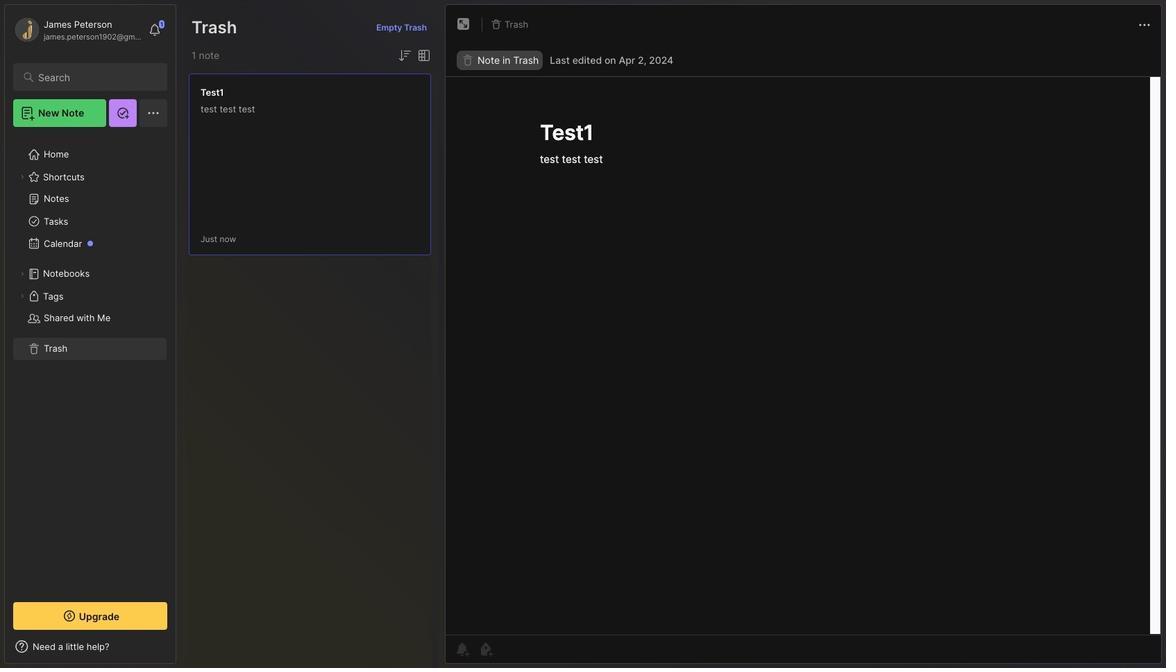 Task type: locate. For each thing, give the bounding box(es) containing it.
Search text field
[[38, 71, 155, 84]]

expand notebooks image
[[18, 270, 26, 278]]

Note Editor text field
[[446, 76, 1162, 635]]

View options field
[[413, 47, 433, 64]]

WHAT'S NEW field
[[5, 636, 176, 658]]

expand note image
[[456, 16, 472, 33]]

add tag image
[[478, 642, 494, 658]]

tree
[[5, 135, 176, 590]]

expand tags image
[[18, 292, 26, 301]]

None search field
[[38, 69, 155, 85]]

Account field
[[13, 16, 142, 44]]

Sort options field
[[397, 47, 413, 64]]

none search field inside "main" element
[[38, 69, 155, 85]]

more actions image
[[1137, 17, 1153, 33]]



Task type: describe. For each thing, give the bounding box(es) containing it.
note window element
[[445, 4, 1162, 668]]

click to collapse image
[[175, 643, 186, 660]]

tree inside "main" element
[[5, 135, 176, 590]]

More actions field
[[1137, 15, 1153, 33]]

add a reminder image
[[454, 642, 471, 658]]

main element
[[0, 0, 181, 669]]



Task type: vqa. For each thing, say whether or not it's contained in the screenshot.
View options "field"
yes



